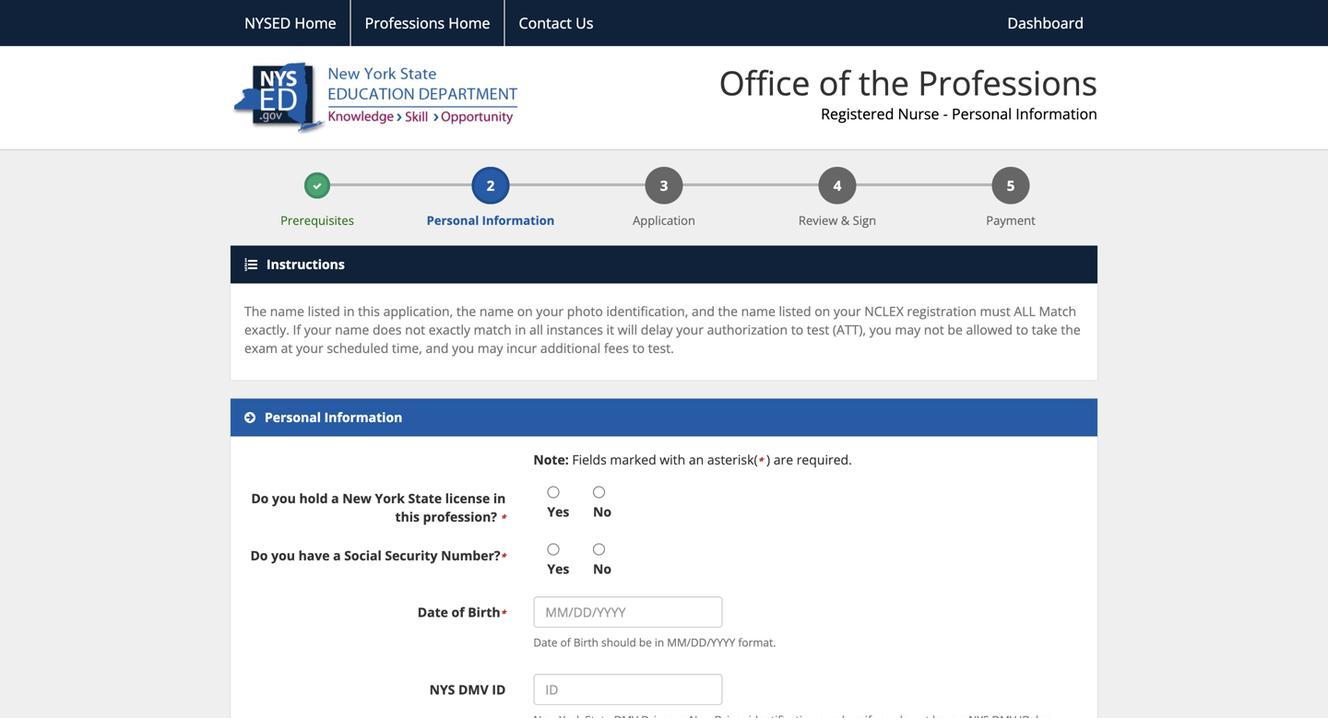Task type: locate. For each thing, give the bounding box(es) containing it.
no down no option
[[593, 503, 612, 521]]

be right the should
[[639, 636, 652, 651]]

of inside office of the professions registered nurse - personal information
[[819, 60, 850, 105]]

0 vertical spatial personal
[[952, 104, 1012, 124]]

review
[[799, 212, 838, 229]]

1 horizontal spatial on
[[815, 303, 831, 320]]

may down nclex
[[895, 321, 921, 339]]

a
[[331, 490, 339, 508], [333, 547, 341, 565]]

1 horizontal spatial date
[[534, 636, 558, 651]]

of left the should
[[561, 636, 571, 651]]

0 vertical spatial of
[[819, 60, 850, 105]]

1 vertical spatial do
[[250, 547, 268, 565]]

2 vertical spatial of
[[561, 636, 571, 651]]

home left contact
[[449, 13, 490, 33]]

authorization
[[707, 321, 788, 339]]

personal information down 2
[[427, 212, 555, 229]]

information down 2
[[482, 212, 555, 229]]

2 vertical spatial personal
[[265, 409, 321, 426]]

3
[[660, 176, 668, 195]]

0 vertical spatial information
[[1016, 104, 1098, 124]]

to down all
[[1016, 321, 1029, 339]]

1 no from the top
[[593, 503, 612, 521]]

2 horizontal spatial information
[[1016, 104, 1098, 124]]

to left test
[[791, 321, 804, 339]]

on up test
[[815, 303, 831, 320]]

at
[[281, 340, 293, 357]]

0 vertical spatial personal information
[[427, 212, 555, 229]]

0 horizontal spatial listed
[[308, 303, 340, 320]]

1 vertical spatial no
[[593, 561, 612, 578]]

dashboard
[[1008, 13, 1084, 33]]

do inside do you hold a new york state license in this profession? *
[[251, 490, 269, 508]]

0 horizontal spatial on
[[517, 303, 533, 320]]

in inside do you hold a new york state license in this profession? *
[[493, 490, 506, 508]]

you down exactly
[[452, 340, 474, 357]]

on
[[517, 303, 533, 320], [815, 303, 831, 320]]

name up match
[[480, 303, 514, 320]]

of down number?
[[452, 604, 465, 622]]

in right 'license'
[[493, 490, 506, 508]]

2
[[487, 176, 495, 195]]

2 home from the left
[[449, 13, 490, 33]]

to
[[791, 321, 804, 339], [1016, 321, 1029, 339], [633, 340, 645, 357]]

nys
[[430, 682, 455, 699]]

of right office
[[819, 60, 850, 105]]

personal information
[[427, 212, 555, 229], [265, 409, 403, 426]]

a right have
[[333, 547, 341, 565]]

and up authorization
[[692, 303, 715, 320]]

0 horizontal spatial professions
[[365, 13, 445, 33]]

1 horizontal spatial this
[[395, 509, 420, 526]]

home
[[295, 13, 336, 33], [449, 13, 490, 33]]

home right nysed
[[295, 13, 336, 33]]

review & sign
[[799, 212, 877, 229]]

of
[[819, 60, 850, 105], [452, 604, 465, 622], [561, 636, 571, 651]]

not down registration
[[924, 321, 945, 339]]

state
[[408, 490, 442, 508]]

do left have
[[250, 547, 268, 565]]

home for professions home
[[449, 13, 490, 33]]

you
[[870, 321, 892, 339], [452, 340, 474, 357], [272, 490, 296, 508], [271, 547, 295, 565]]

are
[[774, 451, 794, 469]]

2 no from the top
[[593, 561, 612, 578]]

your
[[536, 303, 564, 320], [834, 303, 861, 320], [304, 321, 332, 339], [676, 321, 704, 339], [296, 340, 324, 357]]

home inside 'link'
[[449, 13, 490, 33]]

prerequisites link
[[231, 173, 404, 229]]

application,
[[383, 303, 453, 320]]

Yes radio
[[547, 544, 559, 556]]

the down match
[[1061, 321, 1081, 339]]

1 vertical spatial this
[[395, 509, 420, 526]]

*
[[758, 455, 763, 468], [501, 512, 506, 525], [501, 551, 506, 564], [501, 608, 506, 621]]

and
[[692, 303, 715, 320], [426, 340, 449, 357]]

personal information down scheduled
[[265, 409, 403, 426]]

on up all
[[517, 303, 533, 320]]

0 vertical spatial do
[[251, 490, 269, 508]]

2 yes from the top
[[547, 561, 570, 578]]

1 horizontal spatial information
[[482, 212, 555, 229]]

professions
[[365, 13, 445, 33], [918, 60, 1098, 105]]

you left hold
[[272, 490, 296, 508]]

allowed
[[966, 321, 1013, 339]]

1 vertical spatial personal information
[[265, 409, 403, 426]]

0 vertical spatial professions
[[365, 13, 445, 33]]

no for do you have a social security number?
[[593, 561, 612, 578]]

prerequisites
[[281, 212, 354, 229]]

take
[[1032, 321, 1058, 339]]

1 horizontal spatial to
[[791, 321, 804, 339]]

1 vertical spatial professions
[[918, 60, 1098, 105]]

yes down yes option
[[547, 561, 570, 578]]

* down number?
[[501, 608, 506, 621]]

1 horizontal spatial home
[[449, 13, 490, 33]]

1 yes from the top
[[547, 503, 570, 521]]

test.
[[648, 340, 674, 357]]

be down registration
[[948, 321, 963, 339]]

identification,
[[607, 303, 689, 320]]

information
[[1016, 104, 1098, 124], [482, 212, 555, 229], [324, 409, 403, 426]]

do left hold
[[251, 490, 269, 508]]

the left -
[[859, 60, 910, 105]]

have
[[299, 547, 330, 565]]

exactly.
[[245, 321, 290, 339]]

0 vertical spatial a
[[331, 490, 339, 508]]

note:
[[534, 451, 569, 469]]

birth down number?
[[468, 604, 501, 622]]

1 vertical spatial birth
[[574, 636, 599, 651]]

0 vertical spatial be
[[948, 321, 963, 339]]

date left the should
[[534, 636, 558, 651]]

this down york
[[395, 509, 420, 526]]

1 horizontal spatial professions
[[918, 60, 1098, 105]]

instances
[[547, 321, 603, 339]]

id
[[492, 682, 506, 699]]

name
[[270, 303, 304, 320], [480, 303, 514, 320], [741, 303, 776, 320], [335, 321, 369, 339]]

information down dashboard link
[[1016, 104, 1098, 124]]

0 horizontal spatial personal information
[[265, 409, 403, 426]]

0 vertical spatial date
[[418, 604, 448, 622]]

payment
[[987, 212, 1036, 229]]

nysed home
[[245, 13, 336, 33]]

do
[[251, 490, 269, 508], [250, 547, 268, 565]]

no down no radio
[[593, 561, 612, 578]]

security
[[385, 547, 438, 565]]

yes
[[547, 503, 570, 521], [547, 561, 570, 578]]

0 horizontal spatial not
[[405, 321, 425, 339]]

* inside "note: fields marked with an asterisk( * ) are required."
[[758, 455, 763, 468]]

listed up scheduled
[[308, 303, 340, 320]]

No radio
[[593, 487, 605, 499]]

hold
[[299, 490, 328, 508]]

if
[[293, 321, 301, 339]]

1 horizontal spatial not
[[924, 321, 945, 339]]

1 not from the left
[[405, 321, 425, 339]]

in up scheduled
[[344, 303, 355, 320]]

to down will
[[633, 340, 645, 357]]

nclex
[[865, 303, 904, 320]]

* inside do you hold a new york state license in this profession? *
[[501, 512, 506, 525]]

0 vertical spatial this
[[358, 303, 380, 320]]

2 horizontal spatial personal
[[952, 104, 1012, 124]]

listed
[[308, 303, 340, 320], [779, 303, 812, 320]]

1 horizontal spatial personal
[[427, 212, 479, 229]]

0 horizontal spatial of
[[452, 604, 465, 622]]

you inside do you hold a new york state license in this profession? *
[[272, 490, 296, 508]]

1 vertical spatial personal
[[427, 212, 479, 229]]

2 vertical spatial information
[[324, 409, 403, 426]]

your right if
[[304, 321, 332, 339]]

test
[[807, 321, 830, 339]]

1 vertical spatial of
[[452, 604, 465, 622]]

and down exactly
[[426, 340, 449, 357]]

2 listed from the left
[[779, 303, 812, 320]]

photo
[[567, 303, 603, 320]]

yes down yes radio
[[547, 503, 570, 521]]

of for professions
[[819, 60, 850, 105]]

the up exactly
[[457, 303, 476, 320]]

birth
[[468, 604, 501, 622], [574, 636, 599, 651]]

personal
[[952, 104, 1012, 124], [427, 212, 479, 229], [265, 409, 321, 426]]

be
[[948, 321, 963, 339], [639, 636, 652, 651]]

* left yes option
[[501, 551, 506, 564]]

date for date of birth *
[[418, 604, 448, 622]]

nys dmv id
[[430, 682, 506, 699]]

1 horizontal spatial listed
[[779, 303, 812, 320]]

may
[[895, 321, 921, 339], [478, 340, 503, 357]]

0 horizontal spatial home
[[295, 13, 336, 33]]

2 on from the left
[[815, 303, 831, 320]]

this up does
[[358, 303, 380, 320]]

1 home from the left
[[295, 13, 336, 33]]

date
[[418, 604, 448, 622], [534, 636, 558, 651]]

1 vertical spatial yes
[[547, 561, 570, 578]]

this
[[358, 303, 380, 320], [395, 509, 420, 526]]

* right profession?
[[501, 512, 506, 525]]

you down nclex
[[870, 321, 892, 339]]

name up if
[[270, 303, 304, 320]]

(att),
[[833, 321, 866, 339]]

0 horizontal spatial this
[[358, 303, 380, 320]]

0 vertical spatial no
[[593, 503, 612, 521]]

1 horizontal spatial may
[[895, 321, 921, 339]]

date of birth should be in mm/dd/yyyy format.
[[534, 636, 776, 651]]

not down application,
[[405, 321, 425, 339]]

1 vertical spatial a
[[333, 547, 341, 565]]

information down scheduled
[[324, 409, 403, 426]]

may down match
[[478, 340, 503, 357]]

0 horizontal spatial and
[[426, 340, 449, 357]]

the
[[859, 60, 910, 105], [457, 303, 476, 320], [718, 303, 738, 320], [1061, 321, 1081, 339]]

yes for do you hold a new york state license in this profession?
[[547, 503, 570, 521]]

not
[[405, 321, 425, 339], [924, 321, 945, 339]]

instructions
[[267, 256, 345, 273]]

1 vertical spatial be
[[639, 636, 652, 651]]

0 horizontal spatial birth
[[468, 604, 501, 622]]

yes for do you have a social security number?
[[547, 561, 570, 578]]

birth left the should
[[574, 636, 599, 651]]

a inside do you hold a new york state license in this profession? *
[[331, 490, 339, 508]]

date down security at the left bottom
[[418, 604, 448, 622]]

a right hold
[[331, 490, 339, 508]]

1 vertical spatial date
[[534, 636, 558, 651]]

note: fields marked with an asterisk( * ) are required.
[[534, 451, 852, 469]]

Yes radio
[[547, 487, 559, 499]]

0 vertical spatial birth
[[468, 604, 501, 622]]

listed up test
[[779, 303, 812, 320]]

1 horizontal spatial and
[[692, 303, 715, 320]]

2 horizontal spatial of
[[819, 60, 850, 105]]

0 vertical spatial yes
[[547, 503, 570, 521]]

1 vertical spatial may
[[478, 340, 503, 357]]

&
[[841, 212, 850, 229]]

1 horizontal spatial be
[[948, 321, 963, 339]]

a for social
[[333, 547, 341, 565]]

no
[[593, 503, 612, 521], [593, 561, 612, 578]]

scheduled
[[327, 340, 389, 357]]

0 horizontal spatial personal
[[265, 409, 321, 426]]

1 horizontal spatial of
[[561, 636, 571, 651]]

in right the should
[[655, 636, 664, 651]]

* inside do you have a social security number? *
[[501, 551, 506, 564]]

0 vertical spatial may
[[895, 321, 921, 339]]

1 horizontal spatial personal information
[[427, 212, 555, 229]]

1 vertical spatial and
[[426, 340, 449, 357]]

professions inside office of the professions registered nurse - personal information
[[918, 60, 1098, 105]]

match
[[1039, 303, 1077, 320]]

list ol image
[[245, 259, 257, 271]]

* left the ')'
[[758, 455, 763, 468]]

0 horizontal spatial date
[[418, 604, 448, 622]]

1 horizontal spatial birth
[[574, 636, 599, 651]]



Task type: describe. For each thing, give the bounding box(es) containing it.
will
[[618, 321, 638, 339]]

the
[[245, 303, 267, 320]]

exactly
[[429, 321, 471, 339]]

match
[[474, 321, 512, 339]]

date for date of birth should be in mm/dd/yyyy format.
[[534, 636, 558, 651]]

0 horizontal spatial be
[[639, 636, 652, 651]]

registration
[[907, 303, 977, 320]]

date of birth *
[[418, 604, 506, 622]]

should
[[602, 636, 636, 651]]

york
[[375, 490, 405, 508]]

office
[[719, 60, 810, 105]]

nurse
[[898, 104, 940, 124]]

your up all
[[536, 303, 564, 320]]

in left all
[[515, 321, 526, 339]]

additional
[[541, 340, 601, 357]]

social
[[344, 547, 382, 565]]

dmv
[[459, 682, 489, 699]]

this inside do you hold a new york state license in this profession? *
[[395, 509, 420, 526]]

all
[[530, 321, 543, 339]]

0 vertical spatial and
[[692, 303, 715, 320]]

2 not from the left
[[924, 321, 945, 339]]

name up scheduled
[[335, 321, 369, 339]]

2 horizontal spatial to
[[1016, 321, 1029, 339]]

check image
[[313, 182, 322, 191]]

of for *
[[452, 604, 465, 622]]

no for do you hold a new york state license in this profession?
[[593, 503, 612, 521]]

time,
[[392, 340, 422, 357]]

1 listed from the left
[[308, 303, 340, 320]]

arrow circle right image
[[245, 412, 256, 425]]

0 horizontal spatial may
[[478, 340, 503, 357]]

dashboard link
[[994, 0, 1098, 46]]

asterisk(
[[708, 451, 758, 469]]

1 on from the left
[[517, 303, 533, 320]]

No radio
[[593, 544, 605, 556]]

nysed home link
[[231, 0, 350, 46]]

incur
[[507, 340, 537, 357]]

information inside office of the professions registered nurse - personal information
[[1016, 104, 1098, 124]]

birth for date of birth should be in mm/dd/yyyy format.
[[574, 636, 599, 651]]

4
[[834, 176, 842, 195]]

1 vertical spatial information
[[482, 212, 555, 229]]

does
[[373, 321, 402, 339]]

* inside date of birth *
[[501, 608, 506, 621]]

sign
[[853, 212, 877, 229]]

home for nysed home
[[295, 13, 336, 33]]

fees
[[604, 340, 629, 357]]

exam
[[245, 340, 278, 357]]

registered
[[821, 104, 894, 124]]

fields
[[572, 451, 607, 469]]

be inside 'the name listed in this application, the name on your photo identification, and the name listed on your nclex registration must all match exactly. if your name does not exactly match in all instances it will delay your authorization to test (att), you may not be allowed to take the exam at your scheduled time, and you may incur additional fees to test.'
[[948, 321, 963, 339]]

this inside 'the name listed in this application, the name on your photo identification, and the name listed on your nclex registration must all match exactly. if your name does not exactly match in all instances it will delay your authorization to test (att), you may not be allowed to take the exam at your scheduled time, and you may incur additional fees to test.'
[[358, 303, 380, 320]]

-
[[944, 104, 948, 124]]

all
[[1014, 303, 1036, 320]]

name up authorization
[[741, 303, 776, 320]]

new
[[342, 490, 372, 508]]

personal inside office of the professions registered nurse - personal information
[[952, 104, 1012, 124]]

the up authorization
[[718, 303, 738, 320]]

do for do you have a social security number?
[[250, 547, 268, 565]]

do you have a social security number? *
[[250, 547, 506, 565]]

do you hold a new york state license in this profession? *
[[251, 490, 506, 526]]

the name listed in this application, the name on your photo identification, and the name listed on your nclex registration must all match exactly. if your name does not exactly match in all instances it will delay your authorization to test (att), you may not be allowed to take the exam at your scheduled time, and you may incur additional fees to test.
[[245, 303, 1081, 357]]

format.
[[738, 636, 776, 651]]

NYS DMV ID text field
[[534, 675, 723, 706]]

license
[[445, 490, 490, 508]]

0 horizontal spatial to
[[633, 340, 645, 357]]

do for do you hold a new york state license in this profession?
[[251, 490, 269, 508]]

us
[[576, 13, 594, 33]]

of for should
[[561, 636, 571, 651]]

5
[[1007, 176, 1015, 195]]

with
[[660, 451, 686, 469]]

a for new
[[331, 490, 339, 508]]

it
[[607, 321, 615, 339]]

profession?
[[423, 509, 497, 526]]

birth for date of birth *
[[468, 604, 501, 622]]

nysed
[[245, 13, 291, 33]]

)
[[767, 451, 770, 469]]

contact us
[[519, 13, 594, 33]]

you left have
[[271, 547, 295, 565]]

application
[[633, 212, 696, 229]]

an
[[689, 451, 704, 469]]

professions home
[[365, 13, 490, 33]]

professions home link
[[350, 0, 504, 46]]

MM/DD/YYYY text field
[[534, 597, 723, 629]]

number?
[[441, 547, 501, 565]]

your down if
[[296, 340, 324, 357]]

mm/dd/yyyy
[[667, 636, 736, 651]]

must
[[980, 303, 1011, 320]]

delay
[[641, 321, 673, 339]]

required.
[[797, 451, 852, 469]]

professions inside professions home 'link'
[[365, 13, 445, 33]]

contact us link
[[504, 0, 608, 46]]

office of the professions registered nurse - personal information
[[719, 60, 1098, 124]]

your right delay
[[676, 321, 704, 339]]

the inside office of the professions registered nurse - personal information
[[859, 60, 910, 105]]

your up (att),
[[834, 303, 861, 320]]

marked
[[610, 451, 657, 469]]

0 horizontal spatial information
[[324, 409, 403, 426]]

contact
[[519, 13, 572, 33]]



Task type: vqa. For each thing, say whether or not it's contained in the screenshot.
ID text box
no



